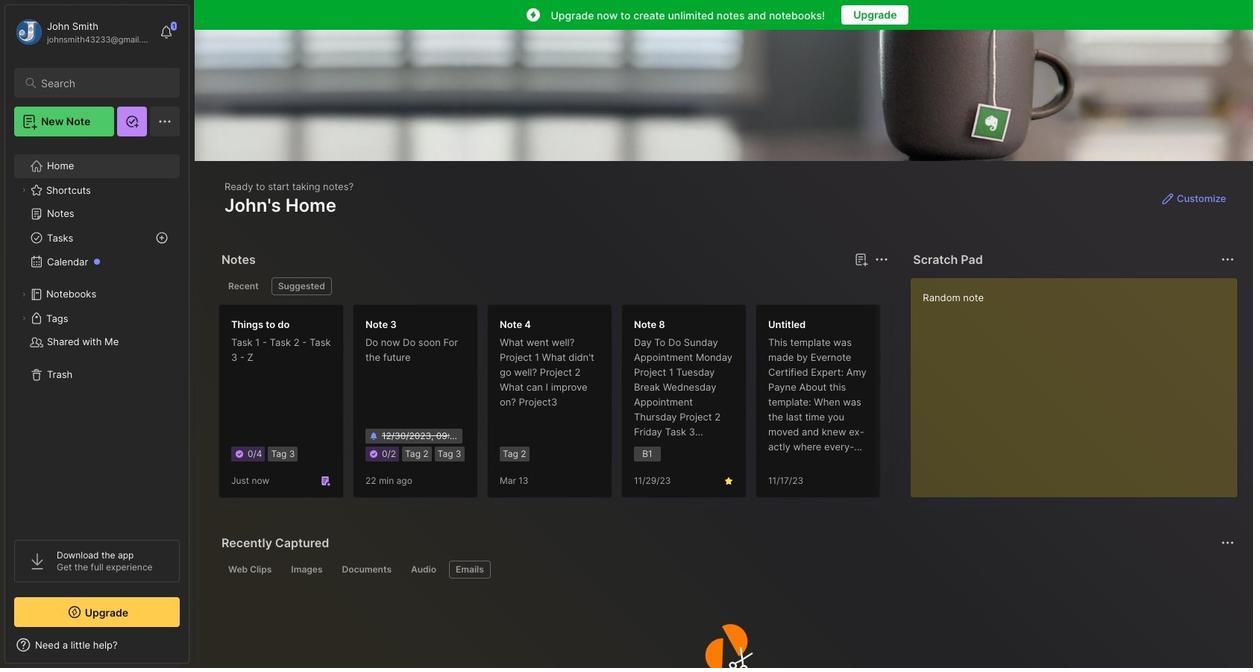 Task type: locate. For each thing, give the bounding box(es) containing it.
0 vertical spatial tab list
[[222, 277, 886, 295]]

none search field inside main element
[[41, 74, 166, 92]]

main element
[[0, 0, 194, 668]]

tab list
[[222, 277, 886, 295], [222, 561, 1232, 579]]

Account field
[[14, 17, 152, 47]]

row group
[[219, 304, 1253, 507]]

Search text field
[[41, 76, 166, 90]]

more actions image
[[873, 251, 891, 269]]

Start writing… text field
[[923, 278, 1237, 486]]

tree
[[5, 145, 189, 527]]

None search field
[[41, 74, 166, 92]]

WHAT'S NEW field
[[5, 633, 189, 657]]

1 tab list from the top
[[222, 277, 886, 295]]

1 vertical spatial tab list
[[222, 561, 1232, 579]]

tab
[[222, 277, 265, 295], [271, 277, 332, 295], [222, 561, 278, 579], [284, 561, 329, 579], [335, 561, 398, 579], [404, 561, 443, 579], [449, 561, 491, 579]]

tree inside main element
[[5, 145, 189, 527]]



Task type: describe. For each thing, give the bounding box(es) containing it.
expand notebooks image
[[19, 290, 28, 299]]

expand tags image
[[19, 314, 28, 323]]

More actions field
[[871, 249, 892, 270]]

click to collapse image
[[188, 641, 200, 659]]

2 tab list from the top
[[222, 561, 1232, 579]]



Task type: vqa. For each thing, say whether or not it's contained in the screenshot.
row group
yes



